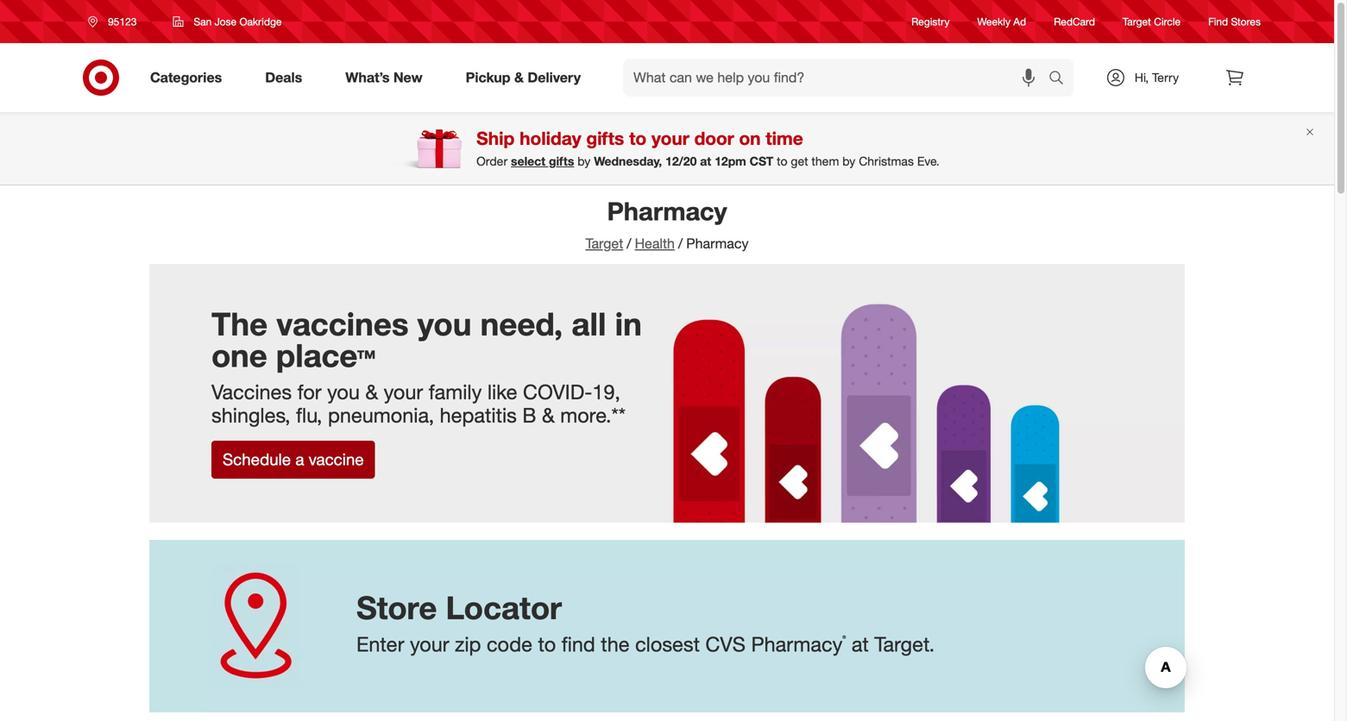 Task type: vqa. For each thing, say whether or not it's contained in the screenshot.
2nd the / from the right
yes



Task type: locate. For each thing, give the bounding box(es) containing it.
your inside store locator enter your zip code to find the closest cvs pharmacy ® at target.
[[410, 632, 449, 657]]

deals link
[[251, 59, 324, 97]]

pharmacy
[[607, 196, 727, 227], [686, 235, 749, 252], [751, 632, 843, 657]]

&
[[514, 69, 524, 86], [365, 380, 378, 404], [542, 403, 555, 428]]

0 vertical spatial target
[[1123, 15, 1151, 28]]

& right 'b' at the left of the page
[[542, 403, 555, 428]]

flu,
[[296, 403, 322, 428]]

0 vertical spatial you
[[418, 305, 472, 343]]

2 horizontal spatial &
[[542, 403, 555, 428]]

2 vertical spatial your
[[410, 632, 449, 657]]

0 horizontal spatial /
[[627, 235, 631, 252]]

locator
[[446, 589, 562, 627]]

store locator enter your zip code to find the closest cvs pharmacy ® at target.
[[356, 589, 935, 657]]

schedule
[[223, 450, 291, 470]]

1 horizontal spatial gifts
[[586, 127, 624, 149]]

1 vertical spatial your
[[384, 380, 423, 404]]

/ right target link
[[627, 235, 631, 252]]

2 vertical spatial pharmacy
[[751, 632, 843, 657]]

at inside store locator enter your zip code to find the closest cvs pharmacy ® at target.
[[852, 632, 869, 657]]

categories
[[150, 69, 222, 86]]

registry
[[912, 15, 950, 28]]

to inside store locator enter your zip code to find the closest cvs pharmacy ® at target.
[[538, 632, 556, 657]]

0 horizontal spatial to
[[538, 632, 556, 657]]

by right them
[[843, 154, 856, 169]]

to left find
[[538, 632, 556, 657]]

gifts up wednesday,
[[586, 127, 624, 149]]

for
[[297, 380, 322, 404]]

by down the holiday
[[578, 154, 591, 169]]

0 vertical spatial pharmacy
[[607, 196, 727, 227]]

0 vertical spatial to
[[629, 127, 647, 149]]

pneumonia,
[[328, 403, 434, 428]]

b
[[523, 403, 536, 428]]

1 vertical spatial target
[[586, 235, 623, 252]]

/ right health
[[678, 235, 683, 252]]

1 horizontal spatial &
[[514, 69, 524, 86]]

0 vertical spatial your
[[652, 127, 690, 149]]

0 horizontal spatial you
[[327, 380, 360, 404]]

0 horizontal spatial by
[[578, 154, 591, 169]]

0 horizontal spatial gifts
[[549, 154, 574, 169]]

pharmacy up health
[[607, 196, 727, 227]]

your left zip
[[410, 632, 449, 657]]

on
[[739, 127, 761, 149]]

12pm
[[715, 154, 746, 169]]

1 vertical spatial gifts
[[549, 154, 574, 169]]

What can we help you find? suggestions appear below search field
[[623, 59, 1053, 97]]

your left 'family'
[[384, 380, 423, 404]]

1 horizontal spatial by
[[843, 154, 856, 169]]

®
[[843, 633, 846, 648]]

find
[[562, 632, 595, 657]]

1 vertical spatial pharmacy
[[686, 235, 749, 252]]

one
[[211, 336, 267, 375]]

pharmacy right health link
[[686, 235, 749, 252]]

& down place™
[[365, 380, 378, 404]]

delivery
[[528, 69, 581, 86]]

gifts down the holiday
[[549, 154, 574, 169]]

target left health link
[[586, 235, 623, 252]]

terry
[[1152, 70, 1179, 85]]

gifts
[[586, 127, 624, 149], [549, 154, 574, 169]]

hi,
[[1135, 70, 1149, 85]]

/
[[627, 235, 631, 252], [678, 235, 683, 252]]

target left circle
[[1123, 15, 1151, 28]]

your inside ship holiday gifts to your door on time order select gifts by wednesday, 12/20 at 12pm cst to get them by christmas eve.
[[652, 127, 690, 149]]

1 horizontal spatial at
[[852, 632, 869, 657]]

you up 'family'
[[418, 305, 472, 343]]

1 horizontal spatial target
[[1123, 15, 1151, 28]]

1 vertical spatial to
[[777, 154, 788, 169]]

cvs
[[706, 632, 746, 657]]

at down door
[[700, 154, 711, 169]]

closest
[[635, 632, 700, 657]]

to
[[629, 127, 647, 149], [777, 154, 788, 169], [538, 632, 556, 657]]

2 vertical spatial to
[[538, 632, 556, 657]]

health link
[[635, 235, 675, 252]]

by
[[578, 154, 591, 169], [843, 154, 856, 169]]

enter
[[356, 632, 404, 657]]

0 vertical spatial gifts
[[586, 127, 624, 149]]

in
[[615, 305, 642, 343]]

you right for
[[327, 380, 360, 404]]

1 horizontal spatial /
[[678, 235, 683, 252]]

2 / from the left
[[678, 235, 683, 252]]

all
[[572, 305, 606, 343]]

& right pickup
[[514, 69, 524, 86]]

0 vertical spatial at
[[700, 154, 711, 169]]

deals
[[265, 69, 302, 86]]

0 horizontal spatial target
[[586, 235, 623, 252]]

pharmacy inside store locator enter your zip code to find the closest cvs pharmacy ® at target.
[[751, 632, 843, 657]]

more.**
[[560, 403, 626, 428]]

0 horizontal spatial at
[[700, 154, 711, 169]]

1 vertical spatial at
[[852, 632, 869, 657]]

ad
[[1014, 15, 1026, 28]]

find stores
[[1209, 15, 1261, 28]]

christmas
[[859, 154, 914, 169]]

order
[[477, 154, 508, 169]]

vaccines
[[276, 305, 409, 343]]

0 horizontal spatial &
[[365, 380, 378, 404]]

like
[[488, 380, 518, 404]]

your
[[652, 127, 690, 149], [384, 380, 423, 404], [410, 632, 449, 657]]

to up wednesday,
[[629, 127, 647, 149]]

weekly ad link
[[978, 14, 1026, 29]]

weekly
[[978, 15, 1011, 28]]

you
[[418, 305, 472, 343], [327, 380, 360, 404]]

to left get
[[777, 154, 788, 169]]

weekly ad
[[978, 15, 1026, 28]]

your up 12/20
[[652, 127, 690, 149]]

pharmacy right "cvs"
[[751, 632, 843, 657]]

ship
[[477, 127, 515, 149]]

find
[[1209, 15, 1228, 28]]

holiday
[[520, 127, 581, 149]]

1 horizontal spatial you
[[418, 305, 472, 343]]

at
[[700, 154, 711, 169], [852, 632, 869, 657]]

need,
[[480, 305, 563, 343]]

at right the ®
[[852, 632, 869, 657]]



Task type: describe. For each thing, give the bounding box(es) containing it.
time
[[766, 127, 803, 149]]

target link
[[586, 235, 623, 252]]

search button
[[1041, 59, 1082, 100]]

the vaccines you need, all in one place™ vaccines for you & your family like covid-19, shingles, flu, pneumonia, hepatitis b & more.**
[[211, 305, 642, 428]]

2 horizontal spatial to
[[777, 154, 788, 169]]

health
[[635, 235, 675, 252]]

san
[[194, 15, 212, 28]]

select
[[511, 154, 546, 169]]

hi, terry
[[1135, 70, 1179, 85]]

the
[[211, 305, 268, 343]]

schedule a vaccine
[[223, 450, 364, 470]]

the
[[601, 632, 630, 657]]

store
[[356, 589, 437, 627]]

what's new
[[345, 69, 423, 86]]

registry link
[[912, 14, 950, 29]]

eve.
[[917, 154, 940, 169]]

stores
[[1231, 15, 1261, 28]]

target circle
[[1123, 15, 1181, 28]]

what's new link
[[331, 59, 444, 97]]

categories link
[[136, 59, 244, 97]]

redcard link
[[1054, 14, 1095, 29]]

your inside the vaccines you need, all in one place™ vaccines for you & your family like covid-19, shingles, flu, pneumonia, hepatitis b & more.**
[[384, 380, 423, 404]]

new
[[393, 69, 423, 86]]

pickup & delivery link
[[451, 59, 603, 97]]

find stores link
[[1209, 14, 1261, 29]]

what's
[[345, 69, 390, 86]]

target inside pharmacy target / health / pharmacy
[[586, 235, 623, 252]]

zip
[[455, 632, 481, 657]]

pickup
[[466, 69, 511, 86]]

jose
[[215, 15, 237, 28]]

1 vertical spatial you
[[327, 380, 360, 404]]

target inside 'link'
[[1123, 15, 1151, 28]]

door
[[695, 127, 734, 149]]

covid-
[[523, 380, 592, 404]]

oakridge
[[239, 15, 282, 28]]

search
[[1041, 71, 1082, 88]]

san jose oakridge button
[[162, 6, 293, 37]]

place™
[[276, 336, 376, 375]]

hepatitis
[[440, 403, 517, 428]]

code
[[487, 632, 533, 657]]

a
[[295, 450, 304, 470]]

pickup & delivery
[[466, 69, 581, 86]]

2 by from the left
[[843, 154, 856, 169]]

shingles,
[[211, 403, 290, 428]]

at inside ship holiday gifts to your door on time order select gifts by wednesday, 12/20 at 12pm cst to get them by christmas eve.
[[700, 154, 711, 169]]

vaccines
[[211, 380, 292, 404]]

target circle link
[[1123, 14, 1181, 29]]

1 / from the left
[[627, 235, 631, 252]]

cst
[[750, 154, 774, 169]]

family
[[429, 380, 482, 404]]

redcard
[[1054, 15, 1095, 28]]

target.
[[875, 632, 935, 657]]

wednesday,
[[594, 154, 662, 169]]

19,
[[592, 380, 621, 404]]

get
[[791, 154, 808, 169]]

95123 button
[[77, 6, 155, 37]]

1 horizontal spatial to
[[629, 127, 647, 149]]

circle
[[1154, 15, 1181, 28]]

san jose oakridge
[[194, 15, 282, 28]]

12/20
[[666, 154, 697, 169]]

schedule a vaccine button
[[211, 441, 375, 479]]

1 by from the left
[[578, 154, 591, 169]]

ship holiday gifts to your door on time order select gifts by wednesday, 12/20 at 12pm cst to get them by christmas eve.
[[477, 127, 940, 169]]

them
[[812, 154, 839, 169]]

pharmacy target / health / pharmacy
[[586, 196, 749, 252]]

vaccine
[[309, 450, 364, 470]]

95123
[[108, 15, 137, 28]]



